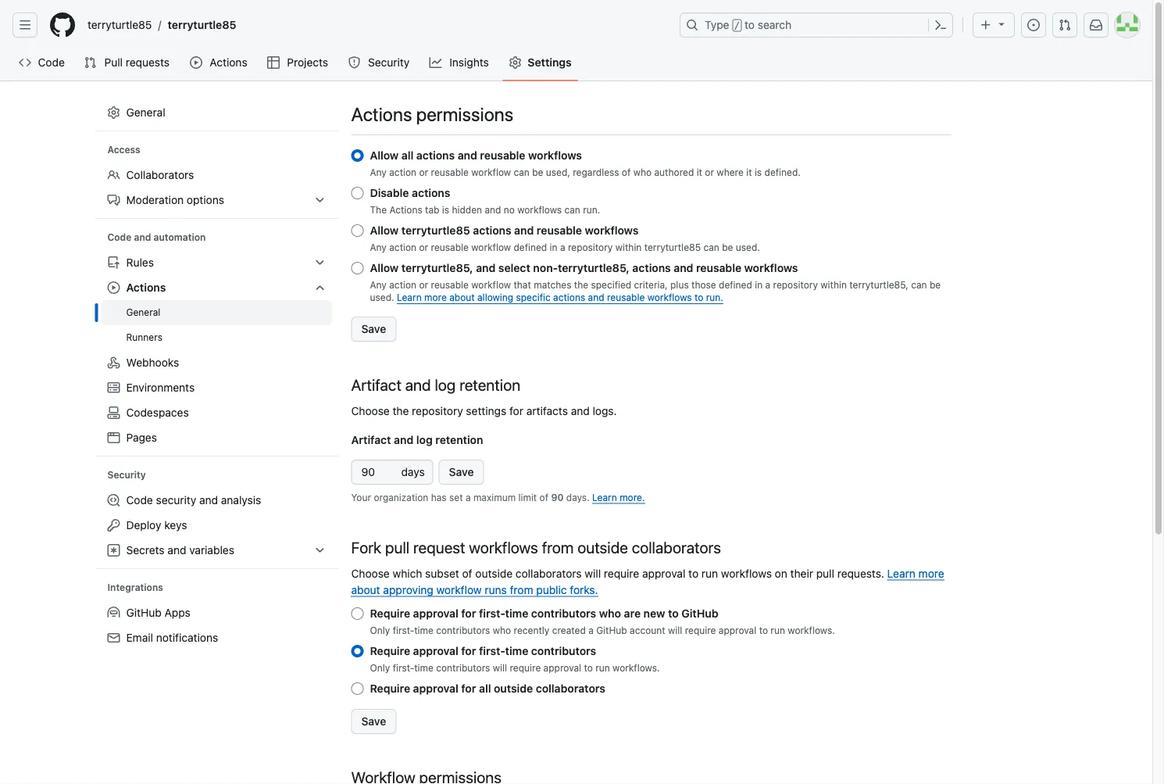 Task type: locate. For each thing, give the bounding box(es) containing it.
3 allow from the top
[[370, 261, 399, 274]]

can inside the allow terryturtle85 actions and reusable workflows any action or reusable workflow defined in a repository within terryturtle85 can be used.
[[704, 242, 720, 253]]

2 require from the top
[[370, 645, 411, 657]]

allow terryturtle85 actions and reusable workflows any action or reusable workflow defined in a repository within terryturtle85 can be used.
[[370, 224, 761, 253]]

artifact and log retention
[[351, 375, 521, 394], [351, 433, 484, 446]]

require right account
[[685, 625, 716, 636]]

more right requests. at the right bottom
[[919, 567, 945, 580]]

who inside the 'allow all actions and reusable workflows any action or reusable workflow can be used, regardless of who authored it or where it is defined.'
[[634, 167, 652, 178]]

specified
[[591, 279, 632, 290]]

1 horizontal spatial log
[[435, 375, 456, 394]]

general inside actions list
[[126, 307, 161, 318]]

approval
[[643, 567, 686, 580], [413, 607, 459, 620], [719, 625, 757, 636], [413, 645, 459, 657], [544, 663, 582, 673], [413, 682, 459, 695]]

collaborators
[[632, 538, 722, 556], [516, 567, 582, 580], [536, 682, 606, 695]]

log up choose the repository settings for artifacts and logs.
[[435, 375, 456, 394]]

workflow up allowing
[[472, 279, 511, 290]]

type / to search
[[705, 18, 792, 31]]

more for fork pull request workflows from outside collaborators
[[919, 567, 945, 580]]

general right gear icon
[[126, 106, 165, 119]]

0 vertical spatial choose
[[351, 404, 390, 417]]

terryturtle85 link
[[81, 13, 158, 38], [161, 13, 243, 38]]

from up public
[[542, 538, 574, 556]]

1 horizontal spatial learn
[[593, 492, 617, 503]]

retention down choose the repository settings for artifacts and logs.
[[436, 433, 484, 446]]

2 action from the top
[[390, 242, 417, 253]]

0 vertical spatial artifact
[[351, 375, 402, 394]]

/ inside terryturtle85 / terryturtle85
[[158, 18, 161, 31]]

any inside the 'allow all actions and reusable workflows any action or reusable workflow can be used, regardless of who authored it or where it is defined.'
[[370, 167, 387, 178]]

require
[[370, 607, 411, 620], [370, 645, 411, 657], [370, 682, 411, 695]]

actions down the actions permissions
[[417, 149, 455, 162]]

0 horizontal spatial github
[[126, 606, 162, 619]]

actions inside disable actions the actions tab is hidden and no workflows can run.
[[412, 186, 451, 199]]

1 vertical spatial in
[[755, 279, 763, 290]]

can inside disable actions the actions tab is hidden and no workflows can run.
[[565, 204, 581, 215]]

those
[[692, 279, 717, 290]]

workflows. inside require approval for first-time contributors only first-time contributors will require approval to run workflows.
[[613, 663, 660, 673]]

outside down require approval for first-time contributors only first-time contributors will require approval to run workflows.
[[494, 682, 533, 695]]

actions
[[417, 149, 455, 162], [412, 186, 451, 199], [473, 224, 512, 237], [633, 261, 671, 274], [554, 292, 586, 303]]

1 general link from the top
[[101, 100, 333, 125]]

log up days
[[417, 433, 433, 446]]

1 artifact and log retention from the top
[[351, 375, 521, 394]]

1 any from the top
[[370, 167, 387, 178]]

save button for for
[[351, 709, 397, 734]]

security inside "link"
[[368, 56, 410, 69]]

choose up artifact and log retention number field
[[351, 404, 390, 417]]

pull
[[385, 538, 410, 556], [817, 567, 835, 580]]

deploy keys link
[[101, 513, 333, 538]]

0 horizontal spatial within
[[616, 242, 642, 253]]

git pull request image
[[1059, 19, 1072, 31], [84, 56, 96, 69]]

any for allow all actions and reusable workflows
[[370, 167, 387, 178]]

and left select on the left of the page
[[476, 261, 496, 274]]

workflow up select on the left of the page
[[472, 242, 511, 253]]

0 vertical spatial within
[[616, 242, 642, 253]]

who left recently
[[493, 625, 511, 636]]

code up deploy
[[126, 494, 153, 507]]

0 horizontal spatial pull
[[385, 538, 410, 556]]

2 it from the left
[[747, 167, 753, 178]]

artifact and log retention up days
[[351, 433, 484, 446]]

key image
[[108, 519, 120, 532]]

disable actions the actions tab is hidden and no workflows can run.
[[370, 186, 601, 215]]

workflows. down their
[[788, 625, 836, 636]]

2 horizontal spatial repository
[[774, 279, 819, 290]]

0 horizontal spatial about
[[351, 583, 380, 596]]

0 vertical spatial require
[[370, 607, 411, 620]]

issue opened image
[[1028, 19, 1041, 31]]

github down "are"
[[597, 625, 628, 636]]

the
[[575, 279, 589, 290], [393, 404, 409, 417]]

will inside require approval for first-time contributors who are new to github only first-time contributors who recently created a github account will require approval to run workflows.
[[668, 625, 683, 636]]

0 horizontal spatial be
[[533, 167, 544, 178]]

list
[[81, 13, 671, 38]]

general up runners at the left top
[[126, 307, 161, 318]]

1 vertical spatial workflows.
[[613, 663, 660, 673]]

run down require approval for first-time contributors who are new to github only first-time contributors who recently created a github account will require approval to run workflows.
[[596, 663, 610, 673]]

1 vertical spatial choose
[[351, 567, 390, 580]]

1 horizontal spatial github
[[597, 625, 628, 636]]

days
[[401, 466, 425, 478]]

run down on
[[771, 625, 786, 636]]

allow inside the allow terryturtle85 actions and reusable workflows any action or reusable workflow defined in a repository within terryturtle85 can be used.
[[370, 224, 399, 237]]

github apps
[[126, 606, 191, 619]]

run left on
[[702, 567, 719, 580]]

new
[[644, 607, 666, 620]]

1 horizontal spatial it
[[747, 167, 753, 178]]

0 horizontal spatial it
[[697, 167, 703, 178]]

action inside the 'allow all actions and reusable workflows any action or reusable workflow can be used, regardless of who authored it or where it is defined.'
[[390, 167, 417, 178]]

save button down allow terryturtle85, and select non-terryturtle85, actions and reusable workflows 'radio'
[[351, 317, 397, 342]]

1 require from the top
[[370, 607, 411, 620]]

Disable actions radio
[[351, 187, 364, 199]]

0 vertical spatial security
[[368, 56, 410, 69]]

require right the require approval for first-time contributors option
[[370, 645, 411, 657]]

0 vertical spatial repository
[[568, 242, 613, 253]]

save down require approval for all outside collaborators radio
[[362, 715, 386, 728]]

2 only from the top
[[370, 663, 390, 673]]

2 artifact and log retention from the top
[[351, 433, 484, 446]]

who left authored
[[634, 167, 652, 178]]

1 horizontal spatial is
[[755, 167, 762, 178]]

learn inside learn more about approving workflow runs from public forks.
[[888, 567, 916, 580]]

2 artifact from the top
[[351, 433, 391, 446]]

2 horizontal spatial will
[[668, 625, 683, 636]]

require down recently
[[510, 663, 541, 673]]

1 vertical spatial run
[[771, 625, 786, 636]]

play image
[[190, 56, 203, 69]]

2 vertical spatial collaborators
[[536, 682, 606, 695]]

0 vertical spatial retention
[[460, 375, 521, 394]]

/ for type
[[735, 20, 740, 31]]

from
[[542, 538, 574, 556], [510, 583, 534, 596]]

of right subset
[[462, 567, 473, 580]]

require inside require approval for first-time contributors who are new to github only first-time contributors who recently created a github account will require approval to run workflows.
[[370, 607, 411, 620]]

a right those
[[766, 279, 771, 290]]

all up the disable
[[402, 149, 414, 162]]

1 horizontal spatial be
[[723, 242, 734, 253]]

code right code image
[[38, 56, 65, 69]]

to
[[745, 18, 755, 31], [695, 292, 704, 303], [689, 567, 699, 580], [668, 607, 679, 620], [760, 625, 769, 636], [584, 663, 593, 673]]

retention for permissions
[[460, 375, 521, 394]]

2 horizontal spatial terryturtle85,
[[850, 279, 909, 290]]

all down require approval for first-time contributors only first-time contributors will require approval to run workflows.
[[479, 682, 491, 695]]

secrets
[[126, 544, 165, 557]]

choose down fork
[[351, 567, 390, 580]]

about inside learn more about approving workflow runs from public forks.
[[351, 583, 380, 596]]

retention
[[460, 375, 521, 394], [436, 433, 484, 446]]

2 terryturtle85 link from the left
[[161, 13, 243, 38]]

outside for of
[[476, 567, 513, 580]]

code up rules
[[108, 232, 132, 243]]

general
[[126, 106, 165, 119], [126, 307, 161, 318]]

1 vertical spatial log
[[417, 433, 433, 446]]

github apps link
[[101, 600, 333, 625]]

codespaces
[[126, 406, 189, 419]]

0 horizontal spatial terryturtle85 link
[[81, 13, 158, 38]]

1 horizontal spatial who
[[600, 607, 622, 620]]

will right account
[[668, 625, 683, 636]]

terryturtle85,
[[402, 261, 474, 274], [558, 261, 630, 274], [850, 279, 909, 290]]

0 vertical spatial outside
[[578, 538, 628, 556]]

actions inside the 'allow all actions and reusable workflows any action or reusable workflow can be used, regardless of who authored it or where it is defined.'
[[417, 149, 455, 162]]

workflows. down account
[[613, 663, 660, 673]]

defined
[[514, 242, 547, 253], [719, 279, 753, 290]]

defined inside any action or reusable workflow that matches the specified criteria, plus those defined in a repository within terryturtle85, can be used.
[[719, 279, 753, 290]]

variables
[[189, 544, 234, 557]]

all inside the 'allow all actions and reusable workflows any action or reusable workflow can be used, regardless of who authored it or where it is defined.'
[[402, 149, 414, 162]]

outside up choose which subset of outside collaborators will require approval to run workflows on their pull requests.
[[578, 538, 628, 556]]

in inside the allow terryturtle85 actions and reusable workflows any action or reusable workflow defined in a repository within terryturtle85 can be used.
[[550, 242, 558, 253]]

a inside the allow terryturtle85 actions and reusable workflows any action or reusable workflow defined in a repository within terryturtle85 can be used.
[[561, 242, 566, 253]]

0 horizontal spatial run.
[[583, 204, 601, 215]]

1 only from the top
[[370, 625, 390, 636]]

1 vertical spatial artifact and log retention
[[351, 433, 484, 446]]

/ inside type / to search
[[735, 20, 740, 31]]

runners
[[126, 332, 163, 343]]

1 horizontal spatial require
[[604, 567, 640, 580]]

and left 'no'
[[485, 204, 501, 215]]

choose for artifact
[[351, 404, 390, 417]]

1 vertical spatial action
[[390, 242, 417, 253]]

criteria,
[[634, 279, 668, 290]]

and
[[458, 149, 478, 162], [485, 204, 501, 215], [515, 224, 534, 237], [134, 232, 151, 243], [476, 261, 496, 274], [674, 261, 694, 274], [588, 292, 605, 303], [406, 375, 431, 394], [571, 404, 590, 417], [394, 433, 414, 446], [199, 494, 218, 507], [168, 544, 186, 557]]

0 vertical spatial allow
[[370, 149, 399, 162]]

keys
[[164, 519, 187, 532]]

allow right allow all actions and reusable workflows radio
[[370, 149, 399, 162]]

outside for all
[[494, 682, 533, 695]]

within
[[616, 242, 642, 253], [821, 279, 847, 290]]

of
[[622, 167, 631, 178], [540, 492, 549, 503], [462, 567, 473, 580]]

3 require from the top
[[370, 682, 411, 695]]

Require approval for all outside collaborators radio
[[351, 682, 364, 695]]

1 horizontal spatial in
[[755, 279, 763, 290]]

time up recently
[[506, 607, 529, 620]]

1 general from the top
[[126, 106, 165, 119]]

2 vertical spatial action
[[390, 279, 417, 290]]

organization
[[374, 492, 429, 503]]

and inside dropdown button
[[168, 544, 186, 557]]

0 vertical spatial workflows.
[[788, 625, 836, 636]]

0 horizontal spatial learn
[[397, 292, 422, 303]]

code inside the security list
[[126, 494, 153, 507]]

2 vertical spatial repository
[[412, 404, 463, 417]]

for for require approval for first-time contributors only first-time contributors will require approval to run workflows.
[[462, 645, 477, 657]]

can inside the 'allow all actions and reusable workflows any action or reusable workflow can be used, regardless of who authored it or where it is defined.'
[[514, 167, 530, 178]]

0 horizontal spatial security
[[108, 469, 146, 480]]

1 horizontal spatial used.
[[736, 242, 761, 253]]

be inside any action or reusable workflow that matches the specified criteria, plus those defined in a repository within terryturtle85, can be used.
[[930, 279, 941, 290]]

table image
[[267, 56, 280, 69]]

1 it from the left
[[697, 167, 703, 178]]

actions down 'no'
[[473, 224, 512, 237]]

for for require approval for all outside collaborators
[[462, 682, 477, 695]]

request
[[414, 538, 466, 556]]

2 vertical spatial code
[[126, 494, 153, 507]]

workflows
[[529, 149, 582, 162], [518, 204, 562, 215], [585, 224, 639, 237], [745, 261, 799, 274], [648, 292, 692, 303], [469, 538, 539, 556], [722, 567, 772, 580]]

for inside require approval for first-time contributors only first-time contributors will require approval to run workflows.
[[462, 645, 477, 657]]

used,
[[546, 167, 571, 178]]

save button down require approval for all outside collaborators radio
[[351, 709, 397, 734]]

1 horizontal spatial terryturtle85,
[[558, 261, 630, 274]]

1 vertical spatial will
[[668, 625, 683, 636]]

action inside the allow terryturtle85 actions and reusable workflows any action or reusable workflow defined in a repository within terryturtle85 can be used.
[[390, 242, 417, 253]]

more inside learn more about approving workflow runs from public forks.
[[919, 567, 945, 580]]

/
[[158, 18, 161, 31], [735, 20, 740, 31]]

can
[[514, 167, 530, 178], [565, 204, 581, 215], [704, 242, 720, 253], [912, 279, 928, 290]]

2 choose from the top
[[351, 567, 390, 580]]

for inside require approval for first-time contributors who are new to github only first-time contributors who recently created a github account will require approval to run workflows.
[[462, 607, 477, 620]]

/ for terryturtle85
[[158, 18, 161, 31]]

about up require approval for first-time contributors who are new to github option
[[351, 583, 380, 596]]

2 allow from the top
[[370, 224, 399, 237]]

1 action from the top
[[390, 167, 417, 178]]

0 vertical spatial is
[[755, 167, 762, 178]]

log for permissions
[[435, 375, 456, 394]]

about left allowing
[[450, 292, 475, 303]]

collaborators up learn more about approving workflow runs from public forks. link
[[632, 538, 722, 556]]

2 any from the top
[[370, 242, 387, 253]]

3 any from the top
[[370, 279, 387, 290]]

more
[[425, 292, 447, 303], [919, 567, 945, 580]]

time up require approval for all outside collaborators
[[415, 663, 434, 673]]

pull up which on the bottom left of page
[[385, 538, 410, 556]]

1 vertical spatial git pull request image
[[84, 56, 96, 69]]

1 allow from the top
[[370, 149, 399, 162]]

learn for workflows
[[888, 567, 916, 580]]

1 vertical spatial require
[[685, 625, 716, 636]]

terryturtle85 up play icon
[[168, 18, 236, 31]]

contributors up require approval for all outside collaborators
[[436, 663, 491, 673]]

in up non-
[[550, 242, 558, 253]]

outside up the runs
[[476, 567, 513, 580]]

on
[[775, 567, 788, 580]]

2 vertical spatial will
[[493, 663, 507, 673]]

3 action from the top
[[390, 279, 417, 290]]

shield image
[[348, 56, 361, 69]]

security list
[[101, 488, 333, 563]]

actions inside the allow terryturtle85 actions and reusable workflows any action or reusable workflow defined in a repository within terryturtle85 can be used.
[[473, 224, 512, 237]]

2 vertical spatial any
[[370, 279, 387, 290]]

about for pull
[[351, 583, 380, 596]]

for right settings
[[510, 404, 524, 417]]

1 horizontal spatial repository
[[568, 242, 613, 253]]

require inside require approval for first-time contributors only first-time contributors will require approval to run workflows.
[[510, 663, 541, 673]]

terryturtle85 link up pull
[[81, 13, 158, 38]]

a inside require approval for first-time contributors who are new to github only first-time contributors who recently created a github account will require approval to run workflows.
[[589, 625, 594, 636]]

2 horizontal spatial be
[[930, 279, 941, 290]]

run. inside disable actions the actions tab is hidden and no workflows can run.
[[583, 204, 601, 215]]

deploy
[[126, 519, 161, 532]]

0 vertical spatial learn
[[397, 292, 422, 303]]

in right those
[[755, 279, 763, 290]]

Require approval for first-time contributors who are new to GitHub radio
[[351, 607, 364, 620]]

play image
[[108, 281, 120, 294]]

it
[[697, 167, 703, 178], [747, 167, 753, 178]]

from inside learn more about approving workflow runs from public forks.
[[510, 583, 534, 596]]

runs
[[485, 583, 507, 596]]

1 horizontal spatial terryturtle85 link
[[161, 13, 243, 38]]

reusable up hidden
[[431, 167, 469, 178]]

2 vertical spatial learn
[[888, 567, 916, 580]]

notifications image
[[1091, 19, 1103, 31]]

Allow terryturtle85 actions and reusable workflows radio
[[351, 224, 364, 237]]

codescan image
[[108, 494, 120, 507]]

0 horizontal spatial from
[[510, 583, 534, 596]]

and up rules
[[134, 232, 151, 243]]

1 vertical spatial more
[[919, 567, 945, 580]]

action for all
[[390, 167, 417, 178]]

require for require approval for first-time contributors
[[370, 645, 411, 657]]

1 choose from the top
[[351, 404, 390, 417]]

2 vertical spatial require
[[510, 663, 541, 673]]

choose which subset of outside collaborators will require approval to run workflows on their pull requests.
[[351, 567, 888, 580]]

1 vertical spatial of
[[540, 492, 549, 503]]

only inside require approval for first-time contributors who are new to github only first-time contributors who recently created a github account will require approval to run workflows.
[[370, 625, 390, 636]]

workflows inside the allow terryturtle85 actions and reusable workflows any action or reusable workflow defined in a repository within terryturtle85 can be used.
[[585, 224, 639, 237]]

0 vertical spatial any
[[370, 167, 387, 178]]

Allow all actions and reusable workflows radio
[[351, 149, 364, 162]]

git pull request image left notifications icon
[[1059, 19, 1072, 31]]

2 vertical spatial run
[[596, 663, 610, 673]]

0 vertical spatial general link
[[101, 100, 333, 125]]

1 artifact from the top
[[351, 375, 402, 394]]

Allow terryturtle85, and select non-terryturtle85, actions and reusable workflows radio
[[351, 262, 364, 274]]

run. down those
[[707, 292, 724, 303]]

security
[[368, 56, 410, 69], [108, 469, 146, 480]]

or inside any action or reusable workflow that matches the specified criteria, plus those defined in a repository within terryturtle85, can be used.
[[419, 279, 429, 290]]

log
[[435, 375, 456, 394], [417, 433, 433, 446]]

1 vertical spatial defined
[[719, 279, 753, 290]]

allow for allow terryturtle85 actions and reusable workflows
[[370, 224, 399, 237]]

or inside the allow terryturtle85 actions and reusable workflows any action or reusable workflow defined in a repository within terryturtle85 can be used.
[[419, 242, 429, 253]]

general link down actions link
[[101, 100, 333, 125]]

defined right those
[[719, 279, 753, 290]]

any up the disable
[[370, 167, 387, 178]]

2 horizontal spatial run
[[771, 625, 786, 636]]

workflows inside disable actions the actions tab is hidden and no workflows can run.
[[518, 204, 562, 215]]

access list
[[101, 163, 333, 213]]

email
[[126, 631, 153, 644]]

2 horizontal spatial require
[[685, 625, 716, 636]]

it right authored
[[697, 167, 703, 178]]

1 horizontal spatial workflows.
[[788, 625, 836, 636]]

used. right chevron down image
[[370, 292, 394, 303]]

0 horizontal spatial defined
[[514, 242, 547, 253]]

0 vertical spatial be
[[533, 167, 544, 178]]

reusable up non-
[[537, 224, 582, 237]]

0 horizontal spatial require
[[510, 663, 541, 673]]

a right created
[[589, 625, 594, 636]]

0 vertical spatial who
[[634, 167, 652, 178]]

0 vertical spatial code
[[38, 56, 65, 69]]

and left the logs.
[[571, 404, 590, 417]]

1 horizontal spatial /
[[735, 20, 740, 31]]

actions up tab
[[412, 186, 451, 199]]

0 vertical spatial general
[[126, 106, 165, 119]]

1 vertical spatial general
[[126, 307, 161, 318]]

for for require approval for first-time contributors who are new to github only first-time contributors who recently created a github account will require approval to run workflows.
[[462, 607, 477, 620]]

plus image
[[980, 19, 993, 31]]

time
[[506, 607, 529, 620], [415, 625, 434, 636], [506, 645, 529, 657], [415, 663, 434, 673]]

allow all actions and reusable workflows any action or reusable workflow can be used, regardless of who authored it or where it is defined.
[[370, 149, 801, 178]]

learn
[[397, 292, 422, 303], [593, 492, 617, 503], [888, 567, 916, 580]]

from right the runs
[[510, 583, 534, 596]]

actions link
[[184, 51, 255, 74]]

0 horizontal spatial run
[[596, 663, 610, 673]]

only inside require approval for first-time contributors only first-time contributors will require approval to run workflows.
[[370, 663, 390, 673]]

require inside require approval for first-time contributors only first-time contributors will require approval to run workflows.
[[370, 645, 411, 657]]

2 vertical spatial outside
[[494, 682, 533, 695]]

/ up requests
[[158, 18, 161, 31]]

any inside any action or reusable workflow that matches the specified criteria, plus those defined in a repository within terryturtle85, can be used.
[[370, 279, 387, 290]]

and down permissions
[[458, 149, 478, 162]]

be inside the 'allow all actions and reusable workflows any action or reusable workflow can be used, regardless of who authored it or where it is defined.'
[[533, 167, 544, 178]]

requests
[[126, 56, 170, 69]]

1 horizontal spatial run.
[[707, 292, 724, 303]]

all
[[402, 149, 414, 162], [479, 682, 491, 695]]

any inside the allow terryturtle85 actions and reusable workflows any action or reusable workflow defined in a repository within terryturtle85 can be used.
[[370, 242, 387, 253]]

workflow inside the allow terryturtle85 actions and reusable workflows any action or reusable workflow defined in a repository within terryturtle85 can be used.
[[472, 242, 511, 253]]

1 vertical spatial require
[[370, 645, 411, 657]]

github right new
[[682, 607, 719, 620]]

2 horizontal spatial learn
[[888, 567, 916, 580]]

and down 'no'
[[515, 224, 534, 237]]

collaborators up public
[[516, 567, 582, 580]]

set
[[450, 492, 463, 503]]

1 vertical spatial be
[[723, 242, 734, 253]]

workflow inside learn more about approving workflow runs from public forks.
[[437, 583, 482, 596]]

choose the repository settings for artifacts and logs.
[[351, 404, 617, 417]]

reusable up those
[[697, 261, 742, 274]]

no
[[504, 204, 515, 215]]

0 vertical spatial run
[[702, 567, 719, 580]]

0 horizontal spatial log
[[417, 433, 433, 446]]

0 vertical spatial git pull request image
[[1059, 19, 1072, 31]]

2 horizontal spatial who
[[634, 167, 652, 178]]

allow inside the 'allow all actions and reusable workflows any action or reusable workflow can be used, regardless of who authored it or where it is defined.'
[[370, 149, 399, 162]]

pull right their
[[817, 567, 835, 580]]

actions inside disable actions the actions tab is hidden and no workflows can run.
[[390, 204, 423, 215]]

and down keys at the bottom left
[[168, 544, 186, 557]]

require
[[604, 567, 640, 580], [685, 625, 716, 636], [510, 663, 541, 673]]

the up artifact and log retention number field
[[393, 404, 409, 417]]

outside
[[578, 538, 628, 556], [476, 567, 513, 580], [494, 682, 533, 695]]

who left "are"
[[600, 607, 622, 620]]

/ right type
[[735, 20, 740, 31]]

security up codescan image
[[108, 469, 146, 480]]

code for code
[[38, 56, 65, 69]]

0 vertical spatial action
[[390, 167, 417, 178]]

terryturtle85, inside any action or reusable workflow that matches the specified criteria, plus those defined in a repository within terryturtle85, can be used.
[[850, 279, 909, 290]]

0 vertical spatial all
[[402, 149, 414, 162]]

graph image
[[430, 56, 442, 69]]

reusable down hidden
[[431, 242, 469, 253]]

run inside require approval for first-time contributors only first-time contributors will require approval to run workflows.
[[596, 663, 610, 673]]

and up plus
[[674, 261, 694, 274]]

a up 'allow terryturtle85, and select non-terryturtle85, actions and reusable workflows'
[[561, 242, 566, 253]]

require down approving
[[370, 607, 411, 620]]

save
[[362, 322, 386, 335], [449, 466, 474, 478], [362, 715, 386, 728]]

will up require approval for all outside collaborators
[[493, 663, 507, 673]]

require approval for all outside collaborators
[[370, 682, 606, 695]]

Artifact and log retention number field
[[351, 460, 434, 485]]

reusable
[[480, 149, 526, 162], [431, 167, 469, 178], [537, 224, 582, 237], [431, 242, 469, 253], [697, 261, 742, 274], [431, 279, 469, 290], [607, 292, 645, 303]]

more.
[[620, 492, 645, 503]]

retention for and
[[436, 433, 484, 446]]

log for and
[[417, 433, 433, 446]]

the down 'allow terryturtle85, and select non-terryturtle85, actions and reusable workflows'
[[575, 279, 589, 290]]

2 vertical spatial save
[[362, 715, 386, 728]]

0 horizontal spatial in
[[550, 242, 558, 253]]

general link up webhooks link
[[101, 300, 333, 325]]

2 general from the top
[[126, 307, 161, 318]]



Task type: vqa. For each thing, say whether or not it's contained in the screenshot.
inigo- within the the product-client: add support for sessions and refresh token adept tsm checks #8362: pull request #1681 synchronize             by inigo-adept
no



Task type: describe. For each thing, give the bounding box(es) containing it.
artifact and log retention for and
[[351, 433, 484, 446]]

fork pull request workflows from outside collaborators
[[351, 538, 722, 556]]

specific
[[516, 292, 551, 303]]

approving
[[383, 583, 434, 596]]

require for require approval for first-time contributors who are new to github
[[370, 607, 411, 620]]

secrets and variables button
[[101, 538, 333, 563]]

analysis
[[221, 494, 261, 507]]

can inside any action or reusable workflow that matches the specified criteria, plus those defined in a repository within terryturtle85, can be used.
[[912, 279, 928, 290]]

actions inside dropdown button
[[126, 281, 166, 294]]

a inside any action or reusable workflow that matches the specified criteria, plus those defined in a repository within terryturtle85, can be used.
[[766, 279, 771, 290]]

rules button
[[101, 250, 333, 275]]

account
[[630, 625, 666, 636]]

moderation
[[126, 193, 184, 206]]

require inside require approval for first-time contributors who are new to github only first-time contributors who recently created a github account will require approval to run workflows.
[[685, 625, 716, 636]]

actions down matches
[[554, 292, 586, 303]]

save for for
[[362, 715, 386, 728]]

and up deploy keys link
[[199, 494, 218, 507]]

requests.
[[838, 567, 885, 580]]

options
[[187, 193, 224, 206]]

within inside any action or reusable workflow that matches the specified criteria, plus those defined in a repository within terryturtle85, can be used.
[[821, 279, 847, 290]]

webhooks
[[126, 356, 179, 369]]

workflow inside any action or reusable workflow that matches the specified criteria, plus those defined in a repository within terryturtle85, can be used.
[[472, 279, 511, 290]]

rules
[[126, 256, 154, 269]]

allow for allow all actions and reusable workflows
[[370, 149, 399, 162]]

learn more. link
[[593, 492, 645, 503]]

collaborators for all
[[536, 682, 606, 695]]

subset
[[425, 567, 460, 580]]

email notifications
[[126, 631, 218, 644]]

is inside disable actions the actions tab is hidden and no workflows can run.
[[442, 204, 450, 215]]

codespaces image
[[108, 407, 120, 419]]

authored
[[655, 167, 694, 178]]

learn for select
[[397, 292, 422, 303]]

permissions
[[416, 103, 514, 125]]

artifact and log retention for permissions
[[351, 375, 521, 394]]

and up choose the repository settings for artifacts and logs.
[[406, 375, 431, 394]]

and down specified
[[588, 292, 605, 303]]

hidden
[[452, 204, 482, 215]]

1 horizontal spatial git pull request image
[[1059, 19, 1072, 31]]

and inside disable actions the actions tab is hidden and no workflows can run.
[[485, 204, 501, 215]]

git pull request image inside pull requests link
[[84, 56, 96, 69]]

limit
[[519, 492, 537, 503]]

more for allow terryturtle85, and select non-terryturtle85, actions and reusable workflows
[[425, 292, 447, 303]]

2 vertical spatial of
[[462, 567, 473, 580]]

defined.
[[765, 167, 801, 178]]

matches
[[534, 279, 572, 290]]

within inside the allow terryturtle85 actions and reusable workflows any action or reusable workflow defined in a repository within terryturtle85 can be used.
[[616, 242, 642, 253]]

1 vertical spatial security
[[108, 469, 146, 480]]

tab
[[425, 204, 440, 215]]

select
[[499, 261, 531, 274]]

public
[[537, 583, 567, 596]]

about for terryturtle85,
[[450, 292, 475, 303]]

used. inside any action or reusable workflow that matches the specified criteria, plus those defined in a repository within terryturtle85, can be used.
[[370, 292, 394, 303]]

action inside any action or reusable workflow that matches the specified criteria, plus those defined in a repository within terryturtle85, can be used.
[[390, 279, 417, 290]]

and up days
[[394, 433, 414, 446]]

2 general link from the top
[[101, 300, 333, 325]]

actions list
[[101, 300, 333, 350]]

actions up allow all actions and reusable workflows radio
[[351, 103, 412, 125]]

their
[[791, 567, 814, 580]]

of inside the 'allow all actions and reusable workflows any action or reusable workflow can be used, regardless of who authored it or where it is defined.'
[[622, 167, 631, 178]]

contributors down the runs
[[436, 625, 491, 636]]

terryturtle85 up pull
[[88, 18, 152, 31]]

defined inside the allow terryturtle85 actions and reusable workflows any action or reusable workflow defined in a repository within terryturtle85 can be used.
[[514, 242, 547, 253]]

1 terryturtle85 link from the left
[[81, 13, 158, 38]]

collaborators link
[[101, 163, 333, 188]]

forks.
[[570, 583, 599, 596]]

created
[[552, 625, 586, 636]]

moderation options button
[[101, 188, 333, 213]]

integrations
[[108, 582, 163, 593]]

require approval for first-time contributors who are new to github only first-time contributors who recently created a github account will require approval to run workflows.
[[370, 607, 836, 636]]

access
[[108, 144, 141, 155]]

artifact for actions permissions
[[351, 375, 402, 394]]

where
[[717, 167, 744, 178]]

0 vertical spatial will
[[585, 567, 601, 580]]

code link
[[13, 51, 71, 74]]

1 horizontal spatial from
[[542, 538, 574, 556]]

0 vertical spatial collaborators
[[632, 538, 722, 556]]

github inside integrations list
[[126, 606, 162, 619]]

actions button
[[101, 275, 333, 300]]

hubot image
[[108, 607, 120, 619]]

learn more about allowing specific actions and reusable workflows to run. link
[[397, 292, 724, 303]]

1 vertical spatial save
[[449, 466, 474, 478]]

workflows inside the 'allow all actions and reusable workflows any action or reusable workflow can be used, regardless of who authored it or where it is defined.'
[[529, 149, 582, 162]]

reusable down specified
[[607, 292, 645, 303]]

the
[[370, 204, 387, 215]]

1 horizontal spatial run
[[702, 567, 719, 580]]

regardless
[[573, 167, 620, 178]]

apps
[[165, 606, 191, 619]]

require approval for first-time contributors only first-time contributors will require approval to run workflows.
[[370, 645, 660, 673]]

reusable up disable actions the actions tab is hidden and no workflows can run.
[[480, 149, 526, 162]]

email notifications link
[[101, 625, 333, 650]]

triangle down image
[[996, 18, 1009, 30]]

will inside require approval for first-time contributors only first-time contributors will require approval to run workflows.
[[493, 663, 507, 673]]

homepage image
[[50, 13, 75, 38]]

is inside the 'allow all actions and reusable workflows any action or reusable workflow can be used, regardless of who authored it or where it is defined.'
[[755, 167, 762, 178]]

list containing terryturtle85 / terryturtle85
[[81, 13, 671, 38]]

settings
[[466, 404, 507, 417]]

repository inside any action or reusable workflow that matches the specified criteria, plus those defined in a repository within terryturtle85, can be used.
[[774, 279, 819, 290]]

actions up criteria,
[[633, 261, 671, 274]]

recently
[[514, 625, 550, 636]]

contributors up created
[[532, 607, 597, 620]]

action for terryturtle85
[[390, 242, 417, 253]]

command palette image
[[935, 19, 948, 31]]

the inside any action or reusable workflow that matches the specified criteria, plus those defined in a repository within terryturtle85, can be used.
[[575, 279, 589, 290]]

gear image
[[108, 106, 120, 119]]

notifications
[[156, 631, 218, 644]]

environments link
[[101, 375, 333, 400]]

in inside any action or reusable workflow that matches the specified criteria, plus those defined in a repository within terryturtle85, can be used.
[[755, 279, 763, 290]]

a right set
[[466, 492, 471, 503]]

workflows. inside require approval for first-time contributors who are new to github only first-time contributors who recently created a github account will require approval to run workflows.
[[788, 625, 836, 636]]

environments
[[126, 381, 195, 394]]

be inside the allow terryturtle85 actions and reusable workflows any action or reusable workflow defined in a repository within terryturtle85 can be used.
[[723, 242, 734, 253]]

code security and analysis
[[126, 494, 261, 507]]

moderation options
[[126, 193, 224, 206]]

1 vertical spatial who
[[600, 607, 622, 620]]

time down approving
[[415, 625, 434, 636]]

Require approval for first-time contributors radio
[[351, 645, 364, 657]]

0 vertical spatial require
[[604, 567, 640, 580]]

0 horizontal spatial who
[[493, 625, 511, 636]]

code for code and automation
[[108, 232, 132, 243]]

artifact for artifact and log retention
[[351, 433, 391, 446]]

and inside the allow terryturtle85 actions and reusable workflows any action or reusable workflow defined in a repository within terryturtle85 can be used.
[[515, 224, 534, 237]]

settings link
[[503, 51, 578, 74]]

artifacts
[[527, 404, 568, 417]]

1 horizontal spatial of
[[540, 492, 549, 503]]

collaborators for of
[[516, 567, 582, 580]]

collaborators
[[126, 168, 194, 181]]

run inside require approval for first-time contributors who are new to github only first-time contributors who recently created a github account will require approval to run workflows.
[[771, 625, 786, 636]]

projects link
[[261, 51, 336, 74]]

actions permissions
[[351, 103, 514, 125]]

search
[[758, 18, 792, 31]]

2 horizontal spatial github
[[682, 607, 719, 620]]

code security and analysis link
[[101, 488, 333, 513]]

any action or reusable workflow that matches the specified criteria, plus those defined in a repository within terryturtle85, can be used.
[[370, 279, 941, 303]]

time down recently
[[506, 645, 529, 657]]

webhook image
[[108, 356, 120, 369]]

0 horizontal spatial terryturtle85,
[[402, 261, 474, 274]]

which
[[393, 567, 422, 580]]

learn more about approving workflow runs from public forks. link
[[351, 567, 945, 596]]

non-
[[534, 261, 558, 274]]

pull
[[104, 56, 123, 69]]

0 vertical spatial pull
[[385, 538, 410, 556]]

server image
[[108, 382, 120, 394]]

save button for the
[[351, 317, 397, 342]]

used. inside the allow terryturtle85 actions and reusable workflows any action or reusable workflow defined in a repository within terryturtle85 can be used.
[[736, 242, 761, 253]]

projects
[[287, 56, 328, 69]]

workflow inside the 'allow all actions and reusable workflows any action or reusable workflow can be used, regardless of who authored it or where it is defined.'
[[472, 167, 511, 178]]

0 horizontal spatial repository
[[412, 404, 463, 417]]

your
[[351, 492, 371, 503]]

0 horizontal spatial the
[[393, 404, 409, 417]]

any for allow terryturtle85 actions and reusable workflows
[[370, 242, 387, 253]]

1 horizontal spatial pull
[[817, 567, 835, 580]]

allowing
[[478, 292, 514, 303]]

terryturtle85 down tab
[[402, 224, 470, 237]]

1 horizontal spatial all
[[479, 682, 491, 695]]

days.
[[567, 492, 590, 503]]

integrations list
[[101, 600, 333, 650]]

90
[[552, 492, 564, 503]]

type
[[705, 18, 730, 31]]

learn more about allowing specific actions and reusable workflows to run.
[[397, 292, 724, 303]]

deploy keys
[[126, 519, 187, 532]]

1 vertical spatial save button
[[439, 460, 484, 485]]

repository inside the allow terryturtle85 actions and reusable workflows any action or reusable workflow defined in a repository within terryturtle85 can be used.
[[568, 242, 613, 253]]

actions right play icon
[[210, 56, 248, 69]]

code and automation
[[108, 232, 206, 243]]

browser image
[[108, 432, 120, 444]]

mail image
[[108, 632, 120, 644]]

code for code security and analysis
[[126, 494, 153, 507]]

people image
[[108, 169, 120, 181]]

terryturtle85 up plus
[[645, 242, 701, 253]]

plus
[[671, 279, 689, 290]]

and inside the 'allow all actions and reusable workflows any action or reusable workflow can be used, regardless of who authored it or where it is defined.'
[[458, 149, 478, 162]]

security link
[[342, 51, 417, 74]]

contributors down created
[[532, 645, 597, 657]]

chevron down image
[[314, 281, 326, 294]]

gear image
[[509, 56, 522, 69]]

reusable inside any action or reusable workflow that matches the specified criteria, plus those defined in a repository within terryturtle85, can be used.
[[431, 279, 469, 290]]

disable
[[370, 186, 409, 199]]

choose for fork
[[351, 567, 390, 580]]

1 vertical spatial run.
[[707, 292, 724, 303]]

code image
[[19, 56, 31, 69]]

pull requests link
[[78, 51, 178, 74]]

save for the
[[362, 322, 386, 335]]

pages link
[[101, 425, 333, 450]]

code and automation list
[[101, 250, 333, 450]]

codespaces link
[[101, 400, 333, 425]]

to inside require approval for first-time contributors only first-time contributors will require approval to run workflows.
[[584, 663, 593, 673]]

insights
[[450, 56, 489, 69]]

secrets and variables
[[126, 544, 234, 557]]



